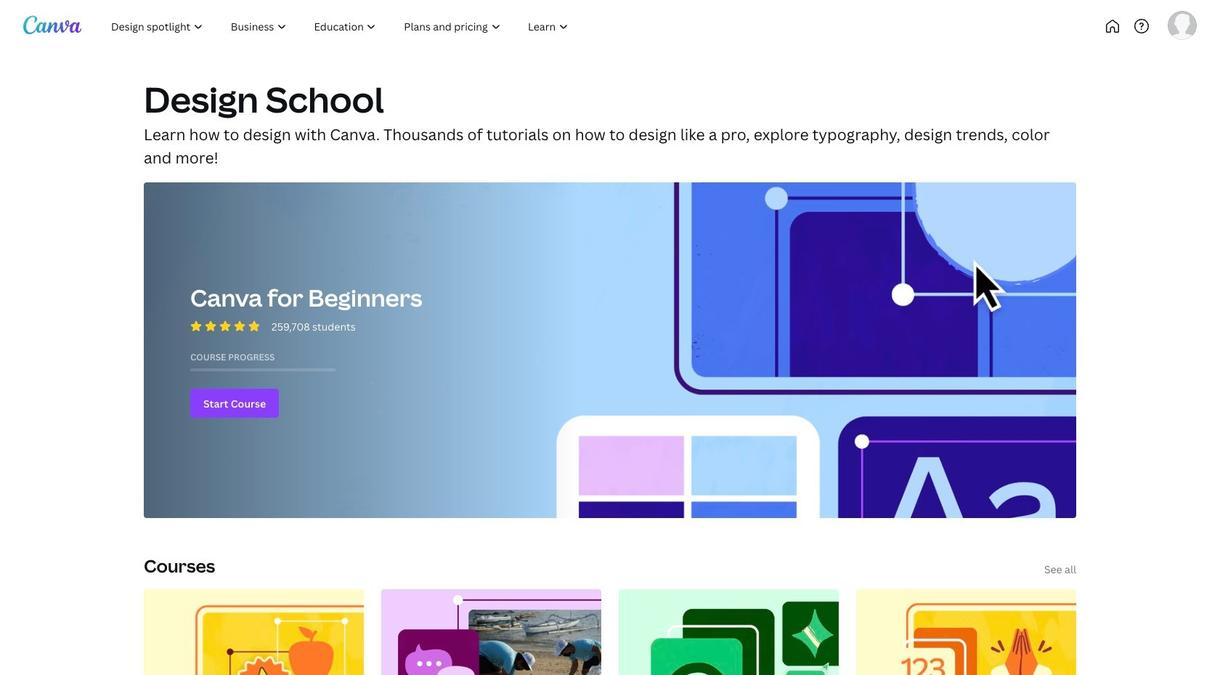 Task type: describe. For each thing, give the bounding box(es) containing it.
print advertising image
[[619, 590, 839, 675]]



Task type: vqa. For each thing, say whether or not it's contained in the screenshot.
1st Facebook from the top
no



Task type: locate. For each thing, give the bounding box(es) containing it.
top level navigation element
[[99, 12, 630, 41]]

getting started with canva for education image
[[144, 590, 364, 675]]

ds lp top hero banner image image
[[144, 182, 1077, 518]]

canva design skills for students image
[[857, 590, 1077, 675]]

canva pro for nonprofits image
[[382, 590, 602, 675]]



